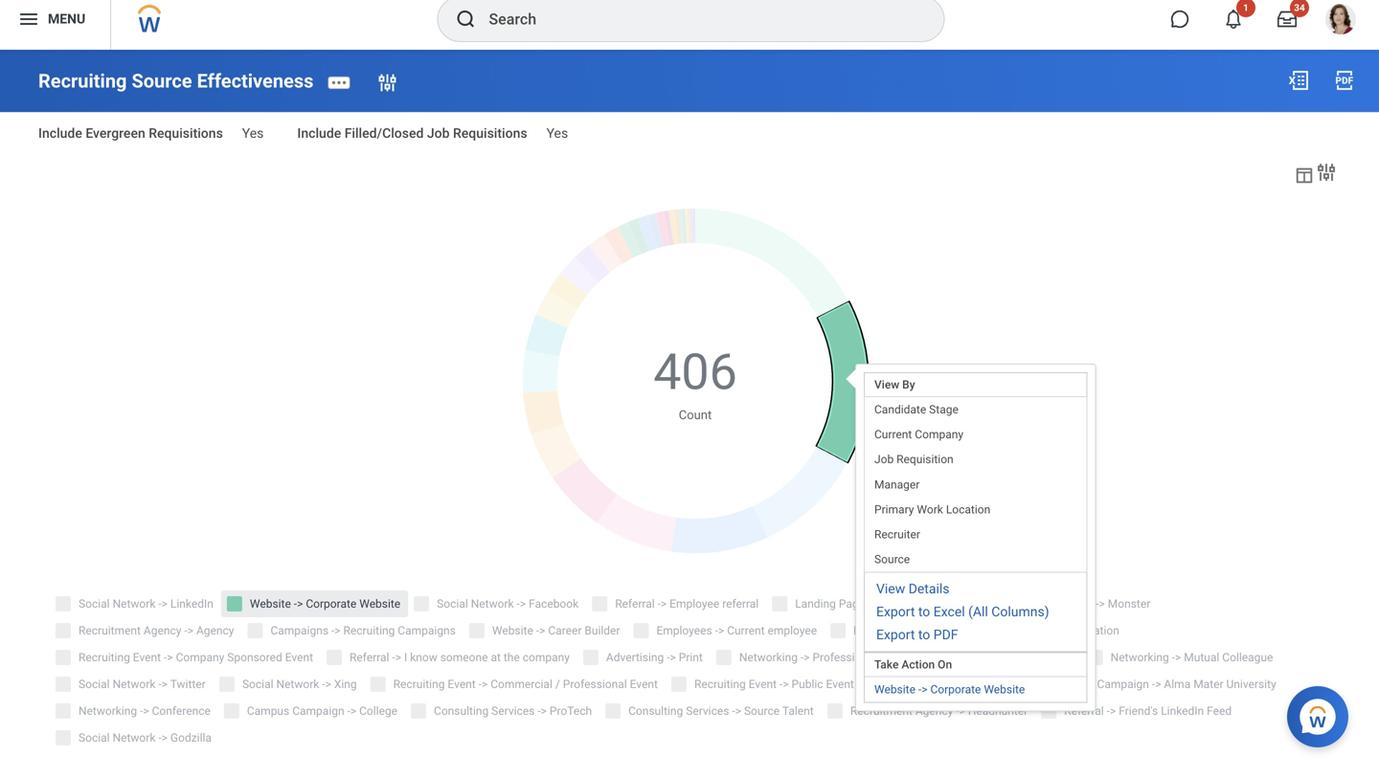 Task type: describe. For each thing, give the bounding box(es) containing it.
take
[[875, 658, 899, 672]]

website -> corporate website
[[875, 683, 1025, 697]]

justify image
[[17, 8, 40, 31]]

406 count
[[654, 344, 737, 422]]

menu button
[[0, 0, 110, 50]]

2 export from the top
[[877, 627, 915, 643]]

406
[[654, 344, 737, 402]]

configure and view chart data image
[[1315, 161, 1338, 184]]

current company link
[[865, 423, 1087, 448]]

inbox large image
[[1278, 10, 1297, 29]]

include filled/closed job requisitions
[[297, 125, 527, 141]]

change selection image
[[376, 71, 399, 94]]

source inside 406 main content
[[132, 70, 192, 93]]

1
[[1244, 2, 1249, 13]]

requisition
[[897, 453, 954, 467]]

34
[[1294, 2, 1305, 13]]

evergreen
[[86, 125, 145, 141]]

current company
[[875, 428, 964, 442]]

recruiting source effectiveness
[[38, 70, 314, 93]]

stage
[[929, 403, 959, 417]]

pdf
[[934, 627, 958, 643]]

export to pdf link
[[877, 626, 958, 645]]

include filled/closed job requisitions element
[[547, 114, 568, 142]]

view for view by
[[875, 378, 900, 392]]

take action on
[[875, 658, 952, 672]]

export to excel (all columns) link
[[877, 603, 1049, 622]]

location
[[946, 503, 991, 517]]

include evergreen requisitions
[[38, 125, 223, 141]]

(all
[[969, 604, 988, 620]]

recruiter link
[[865, 523, 1087, 548]]

candidate
[[875, 403, 927, 417]]

primary work location link
[[865, 498, 1087, 523]]

2 website from the left
[[984, 683, 1025, 697]]

include for include filled/closed job requisitions
[[297, 125, 341, 141]]

view by
[[875, 378, 915, 392]]

1 website from the left
[[875, 683, 916, 697]]

recruiting source effectiveness link
[[38, 70, 314, 93]]

website -> corporate website link
[[875, 679, 1025, 697]]

34 button
[[1266, 0, 1310, 40]]

source link
[[865, 548, 1087, 572]]

job inside job requisition link
[[875, 453, 894, 467]]

primary
[[875, 503, 914, 517]]

2 to from the top
[[919, 627, 930, 643]]

effectiveness
[[197, 70, 314, 93]]

view details link
[[877, 580, 950, 599]]

1 button
[[1213, 0, 1256, 40]]

excel
[[934, 604, 965, 620]]

1 export from the top
[[877, 604, 915, 620]]



Task type: locate. For each thing, give the bounding box(es) containing it.
yes for include filled/closed job requisitions
[[547, 125, 568, 141]]

to down the details
[[919, 604, 930, 620]]

search image
[[455, 8, 478, 31]]

export up take
[[877, 627, 915, 643]]

0 horizontal spatial include
[[38, 125, 82, 141]]

view left by
[[875, 378, 900, 392]]

406 button
[[654, 339, 740, 406]]

yes for include evergreen requisitions
[[242, 125, 264, 141]]

1 horizontal spatial website
[[984, 683, 1025, 697]]

1 horizontal spatial yes
[[547, 125, 568, 141]]

requisitions left include filled/closed job requisitions element
[[453, 125, 527, 141]]

recruiting
[[38, 70, 127, 93]]

include left evergreen
[[38, 125, 82, 141]]

1 horizontal spatial include
[[297, 125, 341, 141]]

include for include evergreen requisitions
[[38, 125, 82, 141]]

candidate stage link
[[865, 398, 1087, 423]]

-
[[919, 683, 922, 697]]

requisitions down recruiting source effectiveness
[[149, 125, 223, 141]]

job requisition
[[875, 453, 954, 467]]

current
[[875, 428, 912, 442]]

2 requisitions from the left
[[453, 125, 527, 141]]

count
[[679, 408, 712, 422]]

include
[[38, 125, 82, 141], [297, 125, 341, 141]]

notifications large image
[[1224, 10, 1243, 29]]

by
[[903, 378, 915, 392]]

job down "current"
[[875, 453, 894, 467]]

export down view details "link"
[[877, 604, 915, 620]]

export to excel image
[[1287, 69, 1310, 92]]

export
[[877, 604, 915, 620], [877, 627, 915, 643]]

0 vertical spatial export
[[877, 604, 915, 620]]

source down recruiter on the right of page
[[875, 553, 910, 567]]

2 yes from the left
[[547, 125, 568, 141]]

1 vertical spatial to
[[919, 627, 930, 643]]

0 vertical spatial job
[[427, 125, 450, 141]]

recruiting source effectiveness - table image
[[1294, 165, 1315, 186]]

manager
[[875, 478, 920, 492]]

source
[[132, 70, 192, 93], [875, 553, 910, 567]]

view for view details export to excel (all columns) export to pdf
[[877, 582, 905, 597]]

view left the details
[[877, 582, 905, 597]]

dialog containing view details
[[836, 364, 1096, 712]]

0 vertical spatial view
[[875, 378, 900, 392]]

website right corporate
[[984, 683, 1025, 697]]

0 horizontal spatial requisitions
[[149, 125, 223, 141]]

1 vertical spatial export
[[877, 627, 915, 643]]

1 vertical spatial job
[[875, 453, 894, 467]]

job inside 406 main content
[[427, 125, 450, 141]]

source up include evergreen requisitions
[[132, 70, 192, 93]]

406 main content
[[0, 50, 1379, 779]]

>
[[922, 683, 928, 697]]

view printable version (pdf) image
[[1333, 69, 1356, 92]]

0 horizontal spatial source
[[132, 70, 192, 93]]

corporate
[[931, 683, 981, 697]]

work
[[917, 503, 943, 517]]

Search Workday  search field
[[489, 0, 905, 40]]

1 to from the top
[[919, 604, 930, 620]]

job right filled/closed
[[427, 125, 450, 141]]

1 yes from the left
[[242, 125, 264, 141]]

1 vertical spatial source
[[875, 553, 910, 567]]

1 vertical spatial view
[[877, 582, 905, 597]]

on
[[938, 658, 952, 672]]

1 include from the left
[[38, 125, 82, 141]]

view
[[875, 378, 900, 392], [877, 582, 905, 597]]

0 horizontal spatial website
[[875, 683, 916, 697]]

1 horizontal spatial requisitions
[[453, 125, 527, 141]]

primary work location
[[875, 503, 991, 517]]

company
[[915, 428, 964, 442]]

website left -
[[875, 683, 916, 697]]

candidate stage
[[875, 403, 959, 417]]

include evergreen requisitions element
[[242, 114, 264, 142]]

profile logan mcneil image
[[1326, 4, 1356, 38]]

job
[[427, 125, 450, 141], [875, 453, 894, 467]]

view inside view details export to excel (all columns) export to pdf
[[877, 582, 905, 597]]

website
[[875, 683, 916, 697], [984, 683, 1025, 697]]

requisitions
[[149, 125, 223, 141], [453, 125, 527, 141]]

0 horizontal spatial yes
[[242, 125, 264, 141]]

yes
[[242, 125, 264, 141], [547, 125, 568, 141]]

menu
[[48, 11, 85, 27]]

0 vertical spatial source
[[132, 70, 192, 93]]

0 vertical spatial to
[[919, 604, 930, 620]]

job requisition link
[[865, 448, 1087, 473]]

dialog
[[836, 364, 1096, 712]]

action
[[902, 658, 935, 672]]

1 requisitions from the left
[[149, 125, 223, 141]]

include left filled/closed
[[297, 125, 341, 141]]

manager link
[[865, 473, 1087, 498]]

recruiter
[[875, 528, 921, 542]]

1 horizontal spatial job
[[875, 453, 894, 467]]

to left the pdf at bottom right
[[919, 627, 930, 643]]

view details export to excel (all columns) export to pdf
[[877, 582, 1049, 643]]

columns)
[[992, 604, 1049, 620]]

filled/closed
[[345, 125, 424, 141]]

0 horizontal spatial job
[[427, 125, 450, 141]]

1 horizontal spatial source
[[875, 553, 910, 567]]

details
[[909, 582, 950, 597]]

to
[[919, 604, 930, 620], [919, 627, 930, 643]]

2 include from the left
[[297, 125, 341, 141]]



Task type: vqa. For each thing, say whether or not it's contained in the screenshot.
sort Image on the top left of page
no



